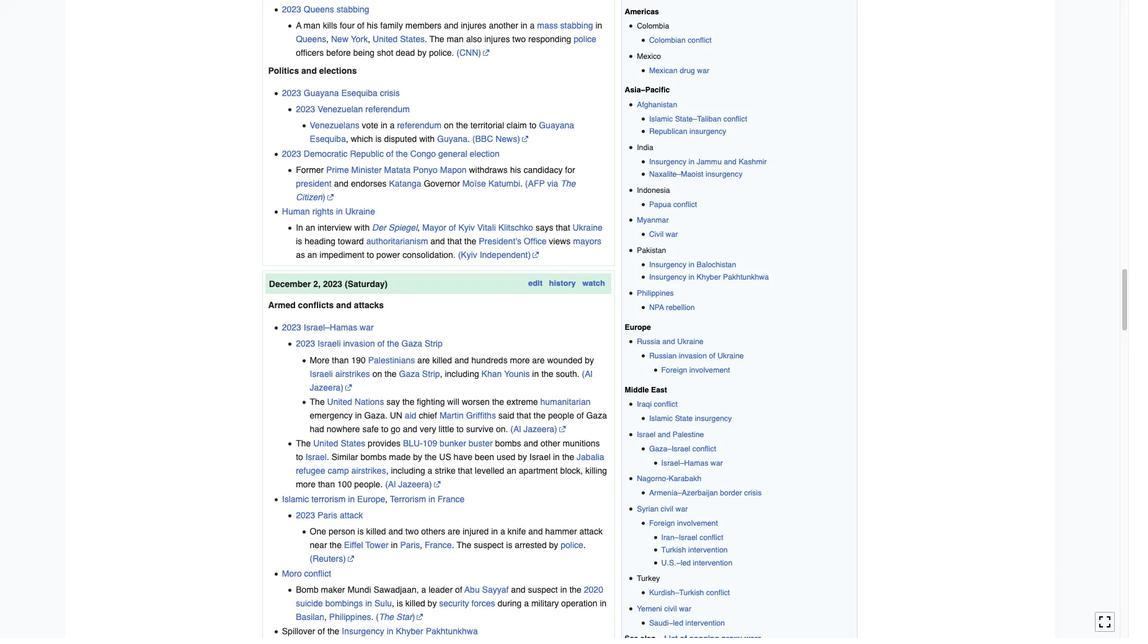 Task type: vqa. For each thing, say whether or not it's contained in the screenshot.
2020–2023 global chip shortage 2021–2023 global energy crisis 2022–2023 food crises great resignation argentine monetary crisis pakistani economic crisis south african energy crisis
no



Task type: locate. For each thing, give the bounding box(es) containing it.
the down for
[[561, 178, 576, 188]]

pakhtunkhwa down balochistan
[[723, 273, 769, 282]]

more
[[310, 355, 330, 365]]

republican
[[649, 127, 687, 136]]

palestinians link
[[368, 355, 415, 365]]

other
[[541, 439, 560, 449]]

gaza inside "said that the people of gaza had nowhere safe to go and very little to survive on."
[[586, 411, 607, 420]]

united for states
[[313, 439, 338, 449]]

vitali klitschko link
[[477, 223, 533, 233]]

2023 queens stabbing
[[282, 4, 369, 14]]

islamic state insurgency link
[[649, 414, 732, 423]]

stabbing inside a man kills four of his family members and injures another in a mass stabbing in queens , new york , united states . the man also injures two responding police officers before being shot dead by police. (cnn)
[[560, 20, 593, 30]]

(al jazeera) link for . similar bombs made by the us have been used by israel in the
[[385, 480, 441, 490]]

0 vertical spatial queens
[[304, 4, 334, 14]]

rights
[[312, 207, 334, 217]]

conflict right papua
[[673, 200, 697, 209]]

the up guyana
[[456, 120, 468, 130]]

, down "bombings" in the left of the page
[[324, 612, 327, 622]]

united up the shot
[[373, 34, 398, 44]]

on inside more than 190 palestinians are killed and hundreds more are wounded by israeli airstrikes on the gaza strip , including khan younis in the south.
[[372, 369, 382, 379]]

iran–israel
[[661, 533, 697, 542]]

in down the insurgency in balochistan link
[[689, 273, 695, 282]]

killed up the star
[[405, 598, 425, 608]]

0 vertical spatial man
[[304, 20, 321, 30]]

1 vertical spatial involvement
[[677, 519, 718, 528]]

1 horizontal spatial with
[[419, 134, 435, 144]]

0 vertical spatial paris
[[318, 510, 337, 520]]

2023 down politics
[[282, 88, 301, 98]]

jazeera)
[[310, 382, 344, 392], [524, 424, 557, 434], [398, 480, 432, 490]]

man
[[304, 20, 321, 30], [447, 34, 464, 44]]

1 vertical spatial on
[[372, 369, 382, 379]]

killed inside , is killed by security forces during a military operation in basilan , philippines . ( the star )
[[405, 598, 425, 608]]

in inside the united nations say the fighting will worsen the extreme humanitarian emergency in gaza. un aid chief martin griffiths
[[355, 411, 362, 420]]

more down the refugee
[[296, 480, 316, 490]]

0 vertical spatial khyber
[[697, 273, 721, 282]]

by down bomb maker mundi sawadjaan, a leader of abu sayyaf and suspect in the
[[428, 598, 437, 608]]

2 vertical spatial intervention
[[685, 619, 725, 628]]

0 horizontal spatial (al
[[385, 480, 396, 490]]

civil for yemeni
[[664, 605, 677, 613]]

two inside the one person is killed and two others are injured in a knife and hammer attack near the
[[405, 527, 419, 537]]

conflict inside middle east iraqi conflict islamic state insurgency
[[654, 400, 678, 409]]

1 vertical spatial (al
[[511, 424, 521, 434]]

philippines link up npa
[[637, 289, 674, 298]]

war inside december 2 region
[[360, 323, 374, 333]]

1 horizontal spatial paris
[[400, 540, 420, 550]]

(cnn)
[[457, 48, 481, 58]]

1 horizontal spatial (al
[[511, 424, 521, 434]]

civil inside syrian civil war foreign involvement iran–israel conflict turkish intervention u.s.−led intervention
[[661, 505, 673, 513]]

and up gaza–israel
[[658, 430, 671, 439]]

0 horizontal spatial jazeera)
[[310, 382, 344, 392]]

0 vertical spatial invasion
[[343, 339, 375, 349]]

the inside a man kills four of his family members and injures another in a mass stabbing in queens , new york , united states . the man also injures two responding police officers before being shot dead by police. (cnn)
[[430, 34, 444, 44]]

1 vertical spatial pakhtunkhwa
[[426, 626, 478, 636]]

war up nagorno-karabakh armenia–azerbaijan border crisis
[[711, 459, 723, 467]]

europe down people.
[[357, 494, 385, 504]]

0 horizontal spatial invasion
[[343, 339, 375, 349]]

are up gaza strip link
[[417, 355, 430, 365]]

islamic inside middle east iraqi conflict islamic state insurgency
[[649, 414, 673, 423]]

by inside eiffel tower in paris , france . the suspect is arrested by police . (reuters)
[[549, 540, 558, 550]]

police
[[574, 34, 596, 44], [561, 540, 583, 550]]

aid link
[[405, 411, 416, 420]]

foreign inside syrian civil war foreign involvement iran–israel conflict turkish intervention u.s.−led intervention
[[649, 519, 675, 528]]

(al jazeera) link up terrorism
[[385, 480, 441, 490]]

united states link up similar on the left
[[313, 439, 365, 449]]

with inside in an interview with der spiegel , mayor of kyiv vitali klitschko says that ukraine is heading toward authoritarianism and that the president's office views mayors as an impediment to power consolidation. (kyiv independent)
[[354, 223, 370, 233]]

united up emergency
[[327, 397, 352, 407]]

griffiths
[[466, 411, 496, 420]]

. inside former prime minister matata ponyo mapon withdraws his candidacy for president and endorses katanga governor moïse katumbi .
[[520, 178, 523, 188]]

islamic inside asia−pacific afghanistan islamic state–taliban conflict republican insurgency
[[649, 114, 673, 123]]

that inside , including a strike that levelled an apartment block, killing more than 100 people.
[[458, 466, 472, 476]]

involvement up iran–israel conflict link
[[677, 519, 718, 528]]

1 vertical spatial united
[[327, 397, 352, 407]]

queens up officers
[[296, 34, 326, 44]]

killed up gaza strip link
[[432, 355, 452, 365]]

jazeera) down israeli link
[[310, 382, 344, 392]]

190
[[351, 355, 366, 365]]

2020 suicide bombings in sulu link
[[296, 585, 603, 608]]

war right civil
[[666, 230, 678, 239]]

stabbing right mass on the left top of the page
[[560, 20, 593, 30]]

1 vertical spatial bombs
[[361, 452, 387, 462]]

of right russian
[[709, 352, 715, 360]]

1 vertical spatial (al jazeera)
[[511, 424, 557, 434]]

near
[[310, 540, 327, 550]]

toward
[[338, 236, 364, 246]]

gaza up palestinians link
[[402, 339, 422, 349]]

0 horizontal spatial crisis
[[380, 88, 400, 98]]

on.
[[496, 424, 508, 434]]

referendum up vote
[[365, 104, 410, 114]]

referendum up , which is disputed with guyana . (bbc news)
[[397, 120, 442, 130]]

levelled
[[475, 466, 504, 476]]

(al
[[582, 369, 593, 379], [511, 424, 521, 434], [385, 480, 396, 490]]

conflict up israel–hamas war link
[[692, 444, 716, 453]]

israeli
[[318, 339, 341, 349], [310, 369, 333, 379]]

0 horizontal spatial more
[[296, 480, 316, 490]]

pakhtunkhwa
[[723, 273, 769, 282], [426, 626, 478, 636]]

is inside the one person is killed and two others are injured in a knife and hammer attack near the
[[358, 527, 364, 537]]

2023
[[282, 4, 301, 14], [282, 88, 301, 98], [296, 104, 315, 114], [282, 149, 301, 158], [282, 323, 301, 333], [296, 339, 315, 349], [296, 510, 315, 520]]

war inside "mexico mexican drug war"
[[697, 66, 709, 75]]

war inside the yemeni civil war saudi−led intervention
[[679, 605, 691, 613]]

his inside former prime minister matata ponyo mapon withdraws his candidacy for president and endorses katanga governor moïse katumbi .
[[510, 165, 521, 175]]

2023 israel–hamas war link
[[282, 323, 374, 333]]

israel inside israel and palestine gaza–israel conflict israel–hamas war
[[637, 430, 656, 439]]

in up naxalite–maoist insurgency link
[[689, 157, 695, 166]]

is down sawadjaan,
[[397, 598, 403, 608]]

younis
[[504, 369, 530, 379]]

2 horizontal spatial (al
[[582, 369, 593, 379]]

and left attacks
[[336, 300, 352, 310]]

2 horizontal spatial israel
[[637, 430, 656, 439]]

the down 'palestinians'
[[385, 369, 397, 379]]

0 horizontal spatial europe
[[357, 494, 385, 504]]

conflict inside asia−pacific afghanistan islamic state–taliban conflict republican insurgency
[[723, 114, 747, 123]]

via
[[547, 178, 558, 188]]

insurgency inside december 2 region
[[342, 626, 384, 636]]

the up "(kyiv"
[[464, 236, 476, 246]]

of right people
[[577, 411, 584, 420]]

2 vertical spatial united
[[313, 439, 338, 449]]

civil inside the yemeni civil war saudi−led intervention
[[664, 605, 677, 613]]

independent)
[[480, 250, 531, 260]]

2023 for 2023 guayana esequiba crisis
[[282, 88, 301, 98]]

in left sulu
[[365, 598, 372, 608]]

guayana
[[304, 88, 339, 98], [539, 120, 574, 130]]

israeli down 2023 israel–hamas war in the bottom of the page
[[318, 339, 341, 349]]

the inside the one person is killed and two others are injured in a knife and hammer attack near the
[[330, 540, 342, 550]]

katanga link
[[389, 178, 421, 188]]

war inside syrian civil war foreign involvement iran–israel conflict turkish intervention u.s.−led intervention
[[676, 505, 688, 513]]

khyber
[[697, 273, 721, 282], [396, 626, 423, 636]]

very
[[420, 424, 436, 434]]

than inside more than 190 palestinians are killed and hundreds more are wounded by israeli airstrikes on the gaza strip , including khan younis in the south.
[[332, 355, 349, 365]]

1 horizontal spatial khyber
[[697, 273, 721, 282]]

(al jazeera) link up other
[[511, 424, 566, 434]]

0 vertical spatial killed
[[432, 355, 452, 365]]

(al right people.
[[385, 480, 396, 490]]

1 horizontal spatial guayana
[[539, 120, 574, 130]]

new
[[331, 34, 348, 44]]

pakhtunkhwa inside december 2 region
[[426, 626, 478, 636]]

1 horizontal spatial philippines link
[[637, 289, 674, 298]]

, inside in an interview with der spiegel , mayor of kyiv vitali klitschko says that ukraine is heading toward authoritarianism and that the president's office views mayors as an impediment to power consolidation. (kyiv independent)
[[417, 223, 420, 233]]

.
[[425, 34, 427, 44], [468, 134, 470, 144], [520, 178, 523, 188], [327, 452, 329, 462], [452, 540, 454, 550], [583, 540, 586, 550], [371, 612, 374, 622]]

than
[[332, 355, 349, 365], [318, 480, 335, 490]]

foreign involvement link down russian invasion of ukraine link at the right of the page
[[661, 366, 730, 375]]

his up york at top
[[367, 20, 378, 30]]

bomb
[[296, 585, 319, 595]]

conflict down (reuters)
[[304, 568, 331, 578]]

1 vertical spatial stabbing
[[560, 20, 593, 30]]

queens inside a man kills four of his family members and injures another in a mass stabbing in queens , new york , united states . the man also injures two responding police officers before being shot dead by police. (cnn)
[[296, 34, 326, 44]]

0 horizontal spatial on
[[372, 369, 382, 379]]

states inside a man kills four of his family members and injures another in a mass stabbing in queens , new york , united states . the man also injures two responding police officers before being shot dead by police. (cnn)
[[400, 34, 425, 44]]

and left hundreds
[[455, 355, 469, 365]]

suspect down "injured"
[[474, 540, 504, 550]]

2 vertical spatial (al jazeera)
[[385, 480, 432, 490]]

republican insurgency link
[[649, 127, 726, 136]]

insurgency down 'pakistan' on the top right of page
[[649, 260, 687, 269]]

bunker buster link
[[440, 439, 493, 449]]

conflict inside indonesia papua conflict
[[673, 200, 697, 209]]

the inside , is killed by security forces during a military operation in basilan , philippines . ( the star )
[[379, 612, 394, 622]]

insurgency inside india insurgency in jammu and kashmir naxalite–maoist insurgency
[[649, 157, 687, 166]]

a left mass on the left top of the page
[[530, 20, 535, 30]]

south.
[[556, 369, 580, 379]]

0 vertical spatial foreign
[[661, 366, 687, 375]]

2 horizontal spatial killed
[[432, 355, 452, 365]]

blu-
[[403, 439, 423, 449]]

0 vertical spatial airstrikes
[[335, 369, 370, 379]]

ukraine inside in an interview with der spiegel , mayor of kyiv vitali klitschko says that ukraine is heading toward authoritarianism and that the president's office views mayors as an impediment to power consolidation. (kyiv independent)
[[573, 223, 603, 233]]

philippines inside , is killed by security forces during a military operation in basilan , philippines . ( the star )
[[329, 612, 371, 622]]

0 vertical spatial involvement
[[689, 366, 730, 375]]

a
[[530, 20, 535, 30], [390, 120, 395, 130], [428, 466, 432, 476], [500, 527, 505, 537], [421, 585, 426, 595], [524, 598, 529, 608]]

2023 up a
[[282, 4, 301, 14]]

paris inside eiffel tower in paris , france . the suspect is arrested by police . (reuters)
[[400, 540, 420, 550]]

killed inside the one person is killed and two others are injured in a knife and hammer attack near the
[[366, 527, 386, 537]]

0 vertical spatial referendum
[[365, 104, 410, 114]]

2 horizontal spatial are
[[532, 355, 545, 365]]

including inside more than 190 palestinians are killed and hundreds more are wounded by israeli airstrikes on the gaza strip , including khan younis in the south.
[[445, 369, 479, 379]]

by inside , is killed by security forces during a military operation in basilan , philippines . ( the star )
[[428, 598, 437, 608]]

russia and ukraine link
[[637, 337, 704, 346]]

including down the made
[[391, 466, 425, 476]]

1 vertical spatial insurgency
[[706, 170, 743, 179]]

in left paris link
[[391, 540, 398, 550]]

nagorno-
[[637, 474, 669, 483]]

and inside israel and palestine gaza–israel conflict israel–hamas war
[[658, 430, 671, 439]]

0 horizontal spatial philippines
[[329, 612, 371, 622]]

vitali
[[477, 223, 496, 233]]

0 vertical spatial on
[[444, 120, 454, 130]]

israel link
[[306, 452, 327, 462]]

1 vertical spatial foreign
[[649, 519, 675, 528]]

abu sayyaf link
[[465, 585, 509, 595]]

civil right syrian
[[661, 505, 673, 513]]

2 vertical spatial an
[[507, 466, 516, 476]]

1 vertical spatial invasion
[[679, 352, 707, 360]]

spillover of the insurgency in khyber pakhtunkhwa
[[282, 626, 478, 636]]

is down in
[[296, 236, 302, 246]]

two inside a man kills four of his family members and injures another in a mass stabbing in queens , new york , united states . the man also injures two responding police officers before being shot dead by police. (cnn)
[[512, 34, 526, 44]]

war up "2023 israeli invasion of the gaza strip"
[[360, 323, 374, 333]]

(al jazeera) up other
[[511, 424, 557, 434]]

0 vertical spatial (al
[[582, 369, 593, 379]]

(al jazeera) for buster
[[385, 480, 432, 490]]

(kyiv
[[458, 250, 477, 260]]

one person is killed and two others are injured in a knife and hammer attack near the
[[310, 527, 603, 550]]

of inside a man kills four of his family members and injures another in a mass stabbing in queens , new york , united states . the man also injures two responding police officers before being shot dead by police. (cnn)
[[357, 20, 364, 30]]

syrian civil war link
[[637, 505, 688, 513]]

2 horizontal spatial jazeera)
[[524, 424, 557, 434]]

and right jammu
[[724, 157, 737, 166]]

0 vertical spatial his
[[367, 20, 378, 30]]

0 horizontal spatial are
[[417, 355, 430, 365]]

0 vertical spatial suspect
[[474, 540, 504, 550]]

united up israel link
[[313, 439, 338, 449]]

refugee
[[296, 466, 325, 476]]

1 horizontal spatial bombs
[[495, 439, 521, 449]]

the left the south. at the bottom of the page
[[541, 369, 554, 379]]

0 vertical spatial israel–hamas
[[304, 323, 357, 333]]

and inside former prime minister matata ponyo mapon withdraws his candidacy for president and endorses katanga governor moïse katumbi .
[[334, 178, 348, 188]]

u.s.−led intervention link
[[661, 559, 733, 567]]

(al jazeera) up terrorism
[[385, 480, 432, 490]]

invasion
[[343, 339, 375, 349], [679, 352, 707, 360]]

watch
[[582, 279, 605, 288]]

a left strike
[[428, 466, 432, 476]]

said
[[498, 411, 514, 420]]

insurgency down islamic state–taliban conflict link
[[690, 127, 726, 136]]

0 horizontal spatial his
[[367, 20, 378, 30]]

in inside , is killed by security forces during a military operation in basilan , philippines . ( the star )
[[600, 598, 607, 608]]

esequiba up 2023 venezuelan referendum
[[341, 88, 378, 98]]

iran–israel conflict link
[[661, 533, 723, 542]]

and up russian
[[662, 337, 675, 346]]

0 horizontal spatial israel
[[306, 452, 327, 462]]

democratic
[[304, 149, 348, 158]]

der spiegel link
[[372, 223, 417, 233]]

guayana down 'politics and elections' at the left of the page
[[304, 88, 339, 98]]

jazeera) up terrorism
[[398, 480, 432, 490]]

little
[[439, 424, 454, 434]]

of left abu
[[455, 585, 462, 595]]

2023 democratic republic of the congo general election link
[[282, 149, 500, 158]]

, left mayor
[[417, 223, 420, 233]]

0 vertical spatial bombs
[[495, 439, 521, 449]]

war for 2023 israel–hamas war
[[360, 323, 374, 333]]

philippines inside philippines npa rebellion
[[637, 289, 674, 298]]

civil for syrian
[[661, 505, 673, 513]]

invasion inside december 2 region
[[343, 339, 375, 349]]

the united nations say the fighting will worsen the extreme humanitarian emergency in gaza. un aid chief martin griffiths
[[310, 397, 591, 420]]

(al for the united states provides blu-109 bunker buster
[[385, 480, 396, 490]]

block,
[[560, 466, 583, 476]]

2 vertical spatial islamic
[[282, 494, 309, 504]]

in inside 2020 suicide bombings in sulu
[[365, 598, 372, 608]]

including up will
[[445, 369, 479, 379]]

0 vertical spatial attack
[[340, 510, 363, 520]]

airstrikes link
[[335, 369, 370, 379]]

1 horizontal spatial invasion
[[679, 352, 707, 360]]

invasion inside 'europe russia and ukraine russian invasion of ukraine foreign involvement'
[[679, 352, 707, 360]]

europe up russia
[[625, 323, 651, 332]]

united inside the united nations say the fighting will worsen the extreme humanitarian emergency in gaza. un aid chief martin griffiths
[[327, 397, 352, 407]]

2023 guayana esequiba crisis link
[[282, 88, 400, 98]]

injures down another
[[484, 34, 510, 44]]

0 horizontal spatial suspect
[[474, 540, 504, 550]]

foreign involvement link
[[661, 366, 730, 375], [649, 519, 718, 528]]

insurgency
[[690, 127, 726, 136], [706, 170, 743, 179], [695, 414, 732, 423]]

york
[[351, 34, 368, 44]]

1 vertical spatial killed
[[366, 527, 386, 537]]

1 vertical spatial france
[[425, 540, 452, 550]]

police down mass stabbing link
[[574, 34, 596, 44]]

1 horizontal spatial states
[[400, 34, 425, 44]]

(al jazeera) for hundreds
[[310, 369, 593, 392]]

1 horizontal spatial )
[[412, 612, 415, 622]]

americas colombia colombian conflict
[[625, 7, 712, 45]]

2 vertical spatial gaza
[[586, 411, 607, 420]]

bombs and other munitions to
[[296, 439, 600, 462]]

edit link
[[528, 279, 543, 288]]

2 vertical spatial insurgency
[[695, 414, 732, 423]]

than left 190
[[332, 355, 349, 365]]

1 vertical spatial referendum
[[397, 120, 442, 130]]

mapon
[[440, 165, 467, 175]]

1 horizontal spatial attack
[[580, 527, 603, 537]]

with left der
[[354, 223, 370, 233]]

insurgency in khyber pakhtunkhwa link down balochistan
[[649, 273, 769, 282]]

0 horizontal spatial pakhtunkhwa
[[426, 626, 478, 636]]

congo
[[410, 149, 436, 158]]

1 vertical spatial strip
[[422, 369, 440, 379]]

asia−pacific afghanistan islamic state–taliban conflict republican insurgency
[[625, 86, 747, 136]]

politics
[[268, 66, 299, 76]]

attacks
[[354, 300, 384, 310]]

0 vertical spatial than
[[332, 355, 349, 365]]

war for yemeni civil war saudi−led intervention
[[679, 605, 691, 613]]

1 vertical spatial police
[[561, 540, 583, 550]]

jazeera) for airstrikes
[[310, 382, 344, 392]]

2023 up one
[[296, 510, 315, 520]]

naxalite–maoist insurgency link
[[649, 170, 743, 179]]

0 horizontal spatial united states link
[[313, 439, 365, 449]]

1 vertical spatial philippines
[[329, 612, 371, 622]]

insurgency inside middle east iraqi conflict islamic state insurgency
[[695, 414, 732, 423]]

) down sawadjaan,
[[412, 612, 415, 622]]

of inside "said that the people of gaza had nowhere safe to go and very little to survive on."
[[577, 411, 584, 420]]

ponyo
[[413, 165, 438, 175]]

by right wounded
[[585, 355, 594, 365]]

insurgency for middle east iraqi conflict islamic state insurgency
[[695, 414, 732, 423]]

islamic terrorism in europe link
[[282, 494, 385, 504]]

insurgency down jammu
[[706, 170, 743, 179]]

by inside more than 190 palestinians are killed and hundreds more are wounded by israeli airstrikes on the gaza strip , including khan younis in the south.
[[585, 355, 594, 365]]

crisis inside nagorno-karabakh armenia–azerbaijan border crisis
[[744, 489, 762, 497]]

, up 'fighting'
[[440, 369, 442, 379]]

the inside eiffel tower in paris , france . the suspect is arrested by police . (reuters)
[[457, 540, 471, 550]]

of inside in an interview with der spiegel , mayor of kyiv vitali klitschko says that ukraine is heading toward authoritarianism and that the president's office views mayors as an impediment to power consolidation. (kyiv independent)
[[449, 223, 456, 233]]

0 vertical spatial stabbing
[[337, 4, 369, 14]]

general
[[438, 149, 467, 158]]

0 vertical spatial including
[[445, 369, 479, 379]]

conflict up turkish intervention link
[[700, 533, 723, 542]]

the
[[430, 34, 444, 44], [561, 178, 576, 188], [310, 397, 325, 407], [296, 439, 311, 449], [457, 540, 471, 550], [379, 612, 394, 622]]

to left go
[[381, 424, 388, 434]]

mexico
[[637, 52, 661, 60]]

that down the extreme
[[517, 411, 531, 420]]

1 horizontal spatial philippines
[[637, 289, 674, 298]]

1 vertical spatial guayana
[[539, 120, 574, 130]]

1 vertical spatial europe
[[357, 494, 385, 504]]

1 vertical spatial crisis
[[744, 489, 762, 497]]

mass stabbing link
[[537, 20, 593, 30]]

paris left france "link"
[[400, 540, 420, 550]]

a left knife on the bottom left
[[500, 527, 505, 537]]

1 horizontal spatial crisis
[[744, 489, 762, 497]]

myanmar civil war
[[637, 216, 678, 239]]

in down united nations link
[[355, 411, 362, 420]]

0 vertical spatial police
[[574, 34, 596, 44]]

in down sulu
[[387, 626, 393, 636]]

,
[[326, 34, 329, 44], [368, 34, 370, 44], [346, 134, 348, 144], [417, 223, 420, 233], [440, 369, 442, 379], [386, 466, 389, 476], [385, 494, 388, 504], [420, 540, 422, 550], [392, 598, 394, 608], [324, 612, 327, 622]]

bombings
[[325, 598, 363, 608]]

the up (reuters) link
[[330, 540, 342, 550]]

israel–hamas war link
[[661, 459, 723, 467]]

armed
[[268, 300, 296, 310]]

philippines up npa
[[637, 289, 674, 298]]

1 horizontal spatial pakhtunkhwa
[[723, 273, 769, 282]]

of inside 'europe russia and ukraine russian invasion of ukraine foreign involvement'
[[709, 352, 715, 360]]

1 vertical spatial gaza
[[399, 369, 420, 379]]

1 horizontal spatial including
[[445, 369, 479, 379]]

mass
[[537, 20, 558, 30]]

0 vertical spatial states
[[400, 34, 425, 44]]

guayana esequiba
[[310, 120, 574, 144]]

suspect inside eiffel tower in paris , france . the suspect is arrested by police . (reuters)
[[474, 540, 504, 550]]

foreign down syrian civil war link
[[649, 519, 675, 528]]

1 vertical spatial philippines link
[[329, 612, 371, 622]]

foreign involvement link up iran–israel
[[649, 519, 718, 528]]

war up saudi−led intervention link
[[679, 605, 691, 613]]

1 horizontal spatial stabbing
[[560, 20, 593, 30]]

involvement inside syrian civil war foreign involvement iran–israel conflict turkish intervention u.s.−led intervention
[[677, 519, 718, 528]]

1 horizontal spatial are
[[448, 527, 460, 537]]

, inside more than 190 palestinians are killed and hundreds more are wounded by israeli airstrikes on the gaza strip , including khan younis in the south.
[[440, 369, 442, 379]]

his inside a man kills four of his family members and injures another in a mass stabbing in queens , new york , united states . the man also injures two responding police officers before being shot dead by police. (cnn)
[[367, 20, 378, 30]]

strip up 'fighting'
[[422, 369, 440, 379]]

1 horizontal spatial suspect
[[528, 585, 558, 595]]



Task type: describe. For each thing, give the bounding box(es) containing it.
more inside more than 190 palestinians are killed and hundreds more are wounded by israeli airstrikes on the gaza strip , including khan younis in the south.
[[510, 355, 530, 365]]

war inside israel and palestine gaza–israel conflict israel–hamas war
[[711, 459, 723, 467]]

the up said
[[492, 397, 504, 407]]

khan younis link
[[482, 369, 530, 379]]

that down mayor of kyiv link
[[447, 236, 462, 246]]

sayyaf
[[482, 585, 509, 595]]

109
[[423, 439, 437, 449]]

the up aid
[[402, 397, 414, 407]]

to inside in an interview with der spiegel , mayor of kyiv vitali klitschko says that ukraine is heading toward authoritarianism and that the president's office views mayors as an impediment to power consolidation. (kyiv independent)
[[367, 250, 374, 260]]

airstrikes inside jabalia refugee camp airstrikes
[[351, 466, 386, 476]]

1 vertical spatial police link
[[561, 540, 583, 550]]

and inside a man kills four of his family members and injures another in a mass stabbing in queens , new york , united states . the man also injures two responding police officers before being shot dead by police. (cnn)
[[444, 20, 458, 30]]

europe inside december 2 region
[[357, 494, 385, 504]]

and down officers
[[301, 66, 317, 76]]

(al jazeera) link for , including
[[310, 369, 593, 392]]

in right another
[[521, 20, 527, 30]]

strip inside more than 190 palestinians are killed and hundreds more are wounded by israeli airstrikes on the gaza strip , including khan younis in the south.
[[422, 369, 440, 379]]

the up israel link
[[296, 439, 311, 449]]

iraqi conflict link
[[637, 400, 678, 409]]

rebellion
[[666, 303, 695, 312]]

0 horizontal spatial bombs
[[361, 452, 387, 462]]

2023 paris attack link
[[296, 510, 363, 520]]

kurdish–turkish conflict link
[[649, 589, 730, 597]]

2023 democratic republic of the congo general election
[[282, 149, 500, 158]]

and inside in an interview with der spiegel , mayor of kyiv vitali klitschko says that ukraine is heading toward authoritarianism and that the president's office views mayors as an impediment to power consolidation. (kyiv independent)
[[431, 236, 445, 246]]

eiffel
[[344, 540, 363, 550]]

during
[[498, 598, 522, 608]]

0 vertical spatial police link
[[574, 34, 596, 44]]

more inside , including a strike that levelled an apartment block, killing more than 100 people.
[[296, 480, 316, 490]]

afghanistan
[[637, 100, 677, 109]]

us
[[439, 452, 451, 462]]

, inside eiffel tower in paris , france . the suspect is arrested by police . (reuters)
[[420, 540, 422, 550]]

1 vertical spatial an
[[307, 250, 317, 260]]

minister
[[351, 165, 382, 175]]

survive
[[466, 424, 494, 434]]

guayana inside the guayana esequiba
[[539, 120, 574, 130]]

. inside , is killed by security forces during a military operation in basilan , philippines . ( the star )
[[371, 612, 374, 622]]

iraqi
[[637, 400, 652, 409]]

indonesia papua conflict
[[637, 186, 697, 209]]

in up operation
[[560, 585, 567, 595]]

2023 for 2023 venezuelan referendum
[[296, 104, 315, 114]]

an inside , including a strike that levelled an apartment block, killing more than 100 people.
[[507, 466, 516, 476]]

in right rights
[[336, 207, 343, 217]]

israel for israel . similar bombs made by the us have been used by israel in the
[[306, 452, 327, 462]]

mundi
[[347, 585, 371, 595]]

involvement inside 'europe russia and ukraine russian invasion of ukraine foreign involvement'
[[689, 366, 730, 375]]

in right terrorism
[[428, 494, 435, 504]]

humanitarian
[[540, 397, 591, 407]]

khyber inside december 2 region
[[396, 626, 423, 636]]

including inside , including a strike that levelled an apartment block, killing more than 100 people.
[[391, 466, 425, 476]]

in inside the one person is killed and two others are injured in a knife and hammer attack near the
[[491, 527, 498, 537]]

0 vertical spatial esequiba
[[341, 88, 378, 98]]

as
[[296, 250, 305, 260]]

of up matata
[[386, 149, 393, 158]]

conflict inside israel and palestine gaza–israel conflict israel–hamas war
[[692, 444, 716, 453]]

go
[[391, 424, 401, 434]]

1 vertical spatial insurgency in khyber pakhtunkhwa link
[[342, 626, 478, 636]]

0 vertical spatial crisis
[[380, 88, 400, 98]]

(bbc
[[472, 134, 493, 144]]

, which is disputed with guyana . (bbc news)
[[346, 134, 520, 144]]

der
[[372, 223, 386, 233]]

india insurgency in jammu and kashmir naxalite–maoist insurgency
[[637, 143, 767, 179]]

the up operation
[[570, 585, 582, 595]]

civil
[[649, 230, 664, 239]]

jazeera) for bunker buster
[[398, 480, 432, 490]]

another
[[489, 20, 518, 30]]

election
[[470, 149, 500, 158]]

of down basilan link
[[318, 626, 325, 636]]

balochistan
[[697, 260, 736, 269]]

bombs inside 'bombs and other munitions to'
[[495, 439, 521, 449]]

responding
[[528, 34, 571, 44]]

of up palestinians link
[[377, 339, 385, 349]]

police inside eiffel tower in paris , france . the suspect is arrested by police . (reuters)
[[561, 540, 583, 550]]

israel and palestine gaza–israel conflict israel–hamas war
[[637, 430, 723, 467]]

0 vertical spatial an
[[306, 223, 315, 233]]

foreign inside 'europe russia and ukraine russian invasion of ukraine foreign involvement'
[[661, 366, 687, 375]]

intervention inside the yemeni civil war saudi−led intervention
[[685, 619, 725, 628]]

npa rebellion link
[[649, 303, 695, 312]]

2023 for 2023 democratic republic of the congo general election
[[282, 149, 301, 158]]

1 vertical spatial (al jazeera) link
[[511, 424, 566, 434]]

conflict inside december 2 region
[[304, 568, 331, 578]]

the down the disputed
[[396, 149, 408, 158]]

war for syrian civil war foreign involvement iran–israel conflict turkish intervention u.s.−led intervention
[[676, 505, 688, 513]]

united inside a man kills four of his family members and injures another in a mass stabbing in queens , new york , united states . the man also injures two responding police officers before being shot dead by police. (cnn)
[[373, 34, 398, 44]]

by right used
[[518, 452, 527, 462]]

watch link
[[582, 279, 605, 288]]

colombia
[[637, 22, 669, 30]]

december 2 region
[[262, 270, 615, 638]]

, up being
[[368, 34, 370, 44]]

conflict inside americas colombia colombian conflict
[[688, 36, 712, 45]]

eiffel tower link
[[344, 540, 389, 550]]

insurgency inside india insurgency in jammu and kashmir naxalite–maoist insurgency
[[706, 170, 743, 179]]

1 vertical spatial injures
[[484, 34, 510, 44]]

, down sawadjaan,
[[392, 598, 394, 608]]

2023 venezuelan referendum
[[296, 104, 410, 114]]

impediment
[[320, 250, 364, 260]]

0 vertical spatial )
[[322, 192, 325, 202]]

states inside december 2 region
[[341, 439, 365, 449]]

russian
[[649, 352, 677, 360]]

is inside in an interview with der spiegel , mayor of kyiv vitali klitschko says that ukraine is heading toward authoritarianism and that the president's office views mayors as an impediment to power consolidation. (kyiv independent)
[[296, 236, 302, 246]]

0 horizontal spatial guayana
[[304, 88, 339, 98]]

1 horizontal spatial on
[[444, 120, 454, 130]]

president
[[296, 178, 332, 188]]

syrian civil war foreign involvement iran–israel conflict turkish intervention u.s.−led intervention
[[637, 505, 733, 567]]

the down 109
[[425, 452, 437, 462]]

insurgency up philippines npa rebellion on the top right
[[649, 273, 687, 282]]

turkish
[[661, 546, 686, 555]]

mayor of kyiv link
[[422, 223, 475, 233]]

1 vertical spatial intervention
[[693, 559, 733, 567]]

(afp via
[[525, 178, 561, 188]]

0 horizontal spatial man
[[304, 20, 321, 30]]

history
[[549, 279, 576, 288]]

1 vertical spatial jazeera)
[[524, 424, 557, 434]]

1 vertical spatial man
[[447, 34, 464, 44]]

gaza strip link
[[399, 369, 440, 379]]

0 vertical spatial injures
[[461, 20, 486, 30]]

a inside , is killed by security forces during a military operation in basilan , philippines . ( the star )
[[524, 598, 529, 608]]

saudi−led
[[649, 619, 683, 628]]

, left terrorism
[[385, 494, 388, 504]]

insurgency for asia−pacific afghanistan islamic state–taliban conflict republican insurgency
[[690, 127, 726, 136]]

esequiba inside the guayana esequiba
[[310, 134, 346, 144]]

venezuelans
[[310, 120, 359, 130]]

a man kills four of his family members and injures another in a mass stabbing in queens , new york , united states . the man also injures two responding police officers before being shot dead by police. (cnn)
[[296, 20, 602, 58]]

security forces link
[[439, 598, 495, 608]]

0 horizontal spatial philippines link
[[329, 612, 371, 622]]

, left new
[[326, 34, 329, 44]]

kills
[[323, 20, 337, 30]]

the inside "said that the people of gaza had nowhere safe to go and very little to survive on."
[[534, 411, 546, 420]]

2023 for 2023 israel–hamas war
[[282, 323, 301, 333]]

americas
[[625, 7, 659, 16]]

and up paris link
[[388, 527, 403, 537]]

is inside , is killed by security forces during a military operation in basilan , philippines . ( the star )
[[397, 598, 403, 608]]

candidacy
[[524, 165, 563, 175]]

in inside more than 190 palestinians are killed and hundreds more are wounded by israeli airstrikes on the gaza strip , including khan younis in the south.
[[532, 369, 539, 379]]

basilan
[[296, 612, 324, 622]]

2023 for 2023 paris attack
[[296, 510, 315, 520]]

claim
[[507, 120, 527, 130]]

2020 suicide bombings in sulu
[[296, 585, 603, 608]]

europe inside 'europe russia and ukraine russian invasion of ukraine foreign involvement'
[[625, 323, 651, 332]]

police inside a man kills four of his family members and injures another in a mass stabbing in queens , new york , united states . the man also injures two responding police officers before being shot dead by police. (cnn)
[[574, 34, 596, 44]]

blu-109 link
[[403, 439, 437, 449]]

gaza for had
[[586, 411, 607, 420]]

khyber inside the pakistan insurgency in balochistan insurgency in khyber pakhtunkhwa
[[697, 273, 721, 282]]

the down "bombings" in the left of the page
[[327, 626, 339, 636]]

united for nations
[[327, 397, 352, 407]]

fullscreen image
[[1099, 616, 1111, 628]]

indonesia
[[637, 186, 670, 195]]

0 vertical spatial intervention
[[688, 546, 728, 555]]

suicide
[[296, 598, 323, 608]]

islamic terrorism in europe , terrorism in france
[[282, 494, 465, 504]]

the up palestinians link
[[387, 339, 399, 349]]

elections
[[319, 66, 357, 76]]

1 horizontal spatial united states link
[[373, 34, 425, 44]]

than inside , including a strike that levelled an apartment block, killing more than 100 people.
[[318, 480, 335, 490]]

a left 'leader'
[[421, 585, 426, 595]]

0 vertical spatial strip
[[425, 339, 443, 349]]

israel–hamas inside israel and palestine gaza–israel conflict israel–hamas war
[[661, 459, 709, 467]]

israeli link
[[310, 369, 333, 379]]

mexican drug war link
[[649, 66, 709, 75]]

humanitarian link
[[540, 397, 591, 407]]

and up during
[[511, 585, 526, 595]]

to inside 'bombs and other munitions to'
[[296, 452, 303, 462]]

to right little at left
[[456, 424, 464, 434]]

and inside 'bombs and other munitions to'
[[524, 439, 538, 449]]

0 vertical spatial israeli
[[318, 339, 341, 349]]

israeli inside more than 190 palestinians are killed and hundreds more are wounded by israeli airstrikes on the gaza strip , including khan younis in the south.
[[310, 369, 333, 379]]

in right mass stabbing link
[[596, 20, 602, 30]]

2023 venezuelan referendum link
[[296, 104, 410, 114]]

france inside eiffel tower in paris , france . the suspect is arrested by police . (reuters)
[[425, 540, 452, 550]]

1 horizontal spatial israel
[[529, 452, 551, 462]]

wounded
[[547, 355, 582, 365]]

, left which
[[346, 134, 348, 144]]

(
[[376, 612, 379, 622]]

a inside the one person is killed and two others are injured in a knife and hammer attack near the
[[500, 527, 505, 537]]

news)
[[496, 134, 520, 144]]

gaza–israel
[[649, 444, 690, 453]]

in inside india insurgency in jammu and kashmir naxalite–maoist insurgency
[[689, 157, 695, 166]]

terrorism
[[390, 494, 426, 504]]

israel for israel and palestine gaza–israel conflict israel–hamas war
[[637, 430, 656, 439]]

0 vertical spatial insurgency in khyber pakhtunkhwa link
[[649, 273, 769, 282]]

family
[[380, 20, 403, 30]]

islamic inside december 2 region
[[282, 494, 309, 504]]

1 vertical spatial united states link
[[313, 439, 365, 449]]

is down vote
[[375, 134, 382, 144]]

and inside "said that the people of gaza had nowhere safe to go and very little to survive on."
[[403, 424, 417, 434]]

and inside more than 190 palestinians are killed and hundreds more are wounded by israeli airstrikes on the gaza strip , including khan younis in the south.
[[455, 355, 469, 365]]

0 horizontal spatial stabbing
[[337, 4, 369, 14]]

the inside the citizen
[[561, 178, 576, 188]]

killed inside more than 190 palestinians are killed and hundreds more are wounded by israeli airstrikes on the gaza strip , including khan younis in the south.
[[432, 355, 452, 365]]

, inside , including a strike that levelled an apartment block, killing more than 100 people.
[[386, 466, 389, 476]]

by inside a man kills four of his family members and injures another in a mass stabbing in queens , new york , united states . the man also injures two responding police officers before being shot dead by police. (cnn)
[[417, 48, 427, 58]]

npa
[[649, 303, 664, 312]]

) inside , is killed by security forces during a military operation in basilan , philippines . ( the star )
[[412, 612, 415, 622]]

said that the people of gaza had nowhere safe to go and very little to survive on.
[[310, 411, 607, 434]]

matata
[[384, 165, 411, 175]]

gaza inside more than 190 palestinians are killed and hundreds more are wounded by israeli airstrikes on the gaza strip , including khan younis in the south.
[[399, 369, 420, 379]]

. inside a man kills four of his family members and injures another in a mass stabbing in queens , new york , united states . the man also injures two responding police officers before being shot dead by police. (cnn)
[[425, 34, 427, 44]]

a inside a man kills four of his family members and injures another in a mass stabbing in queens , new york , united states . the man also injures two responding police officers before being shot dead by police. (cnn)
[[530, 20, 535, 30]]

israel–hamas inside december 2 region
[[304, 323, 357, 333]]

pakhtunkhwa inside the pakistan insurgency in balochistan insurgency in khyber pakhtunkhwa
[[723, 273, 769, 282]]

are inside the one person is killed and two others are injured in a knife and hammer attack near the
[[448, 527, 460, 537]]

military
[[531, 598, 559, 608]]

by down the blu-109 "link"
[[413, 452, 422, 462]]

that up views
[[556, 223, 570, 233]]

guyana
[[437, 134, 468, 144]]

war for myanmar civil war
[[666, 230, 678, 239]]

and inside india insurgency in jammu and kashmir naxalite–maoist insurgency
[[724, 157, 737, 166]]

endorses
[[351, 178, 387, 188]]

is inside eiffel tower in paris , france . the suspect is arrested by police . (reuters)
[[506, 540, 512, 550]]

0 horizontal spatial paris
[[318, 510, 337, 520]]

2023 for 2023 queens stabbing
[[282, 4, 301, 14]]

martin
[[440, 411, 464, 420]]

in left balochistan
[[689, 260, 695, 269]]

gaza for strip
[[402, 339, 422, 349]]

0 vertical spatial foreign involvement link
[[661, 366, 730, 375]]

in inside eiffel tower in paris , france . the suspect is arrested by police . (reuters)
[[391, 540, 398, 550]]

1 vertical spatial foreign involvement link
[[649, 519, 718, 528]]

for
[[565, 165, 575, 175]]

a inside , including a strike that levelled an apartment block, killing more than 100 people.
[[428, 466, 432, 476]]

0 vertical spatial france
[[438, 494, 465, 504]]

border
[[720, 489, 742, 497]]

and inside 'europe russia and ukraine russian invasion of ukraine foreign involvement'
[[662, 337, 675, 346]]

jabalia
[[577, 452, 604, 462]]

shot
[[377, 48, 393, 58]]

turkey
[[637, 574, 660, 583]]

turkey kurdish–turkish conflict
[[637, 574, 730, 597]]

mexican
[[649, 66, 678, 75]]

in down 100
[[348, 494, 355, 504]]

(al for more than 190 palestinians are killed and hundreds more are wounded by israeli airstrikes on the gaza strip , including khan younis in the south.
[[582, 369, 593, 379]]

in right vote
[[381, 120, 387, 130]]

in down other
[[553, 452, 560, 462]]

attack inside the one person is killed and two others are injured in a knife and hammer attack near the
[[580, 527, 603, 537]]

emergency
[[310, 411, 353, 420]]

to right claim
[[529, 120, 537, 130]]

jammu
[[697, 157, 722, 166]]

and up arrested
[[528, 527, 543, 537]]

that inside "said that the people of gaza had nowhere safe to go and very little to survive on."
[[517, 411, 531, 420]]

a up the disputed
[[390, 120, 395, 130]]

the up block,
[[562, 452, 574, 462]]

2023 for 2023 israeli invasion of the gaza strip
[[296, 339, 315, 349]]

state–taliban
[[675, 114, 721, 123]]



